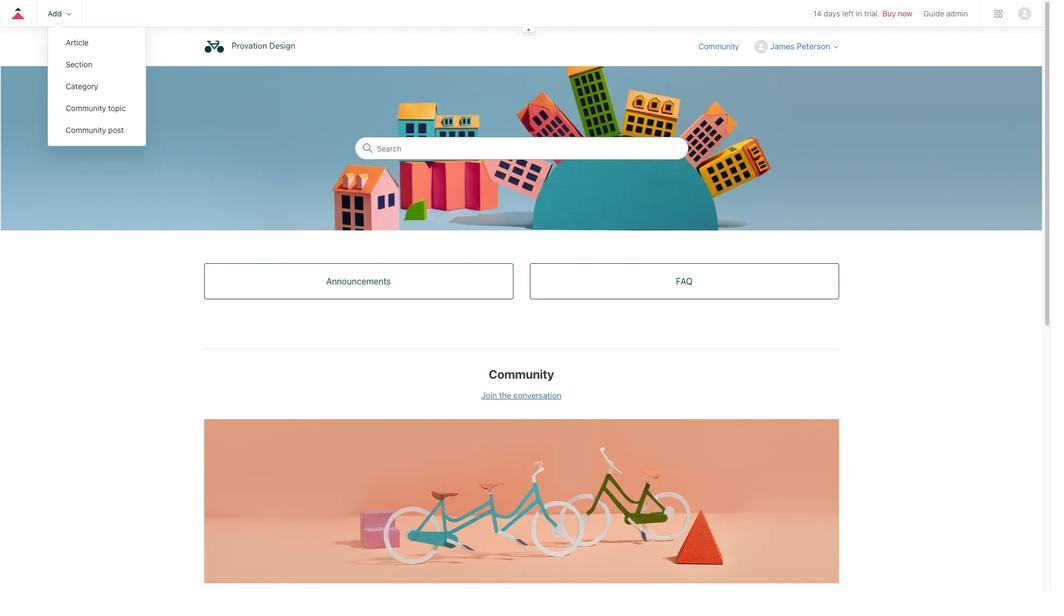 Task type: vqa. For each thing, say whether or not it's contained in the screenshot.
Provation Design Help Center home page icon in the top left of the page
yes



Task type: describe. For each thing, give the bounding box(es) containing it.
community post link
[[48, 119, 146, 141]]

announcements
[[326, 277, 391, 286]]

join the conversation
[[482, 390, 562, 400]]

zendesk products image
[[995, 10, 1003, 17]]

community main content
[[0, 66, 1043, 591]]

guide admin
[[924, 9, 968, 18]]

buy
[[883, 9, 896, 18]]

now
[[898, 9, 913, 18]]

guide navigation image
[[527, 28, 530, 31]]

trial.
[[865, 9, 880, 18]]

article
[[66, 38, 89, 47]]

navigation containing add
[[0, 0, 1043, 146]]

community for community topic
[[66, 104, 106, 113]]

Search search field
[[355, 137, 688, 159]]

provation design
[[232, 41, 295, 51]]

section
[[66, 60, 92, 69]]

guide admin link
[[924, 9, 968, 18]]

post
[[108, 125, 124, 135]]

left
[[843, 9, 854, 18]]

section link
[[48, 54, 146, 76]]

community for community link
[[699, 41, 739, 51]]

guide
[[924, 9, 945, 18]]

community post
[[66, 125, 124, 135]]

faq link
[[530, 264, 839, 299]]

james
[[771, 41, 795, 51]]

conversation
[[514, 390, 562, 400]]

community link
[[699, 40, 750, 52]]

design
[[269, 41, 295, 51]]

community inside main content
[[489, 367, 554, 382]]

community for community post
[[66, 125, 106, 135]]

category link
[[48, 76, 146, 97]]

buy now link
[[883, 9, 913, 18]]

join the conversation link
[[482, 390, 562, 400]]



Task type: locate. For each thing, give the bounding box(es) containing it.
join
[[482, 390, 497, 400]]

announcements link
[[205, 264, 513, 299]]

14 days left in trial. buy now
[[814, 9, 913, 18]]

james peterson
[[771, 41, 831, 51]]

user avatar image
[[1019, 7, 1032, 20]]

admin
[[947, 9, 968, 18]]

add
[[48, 9, 62, 18]]

faq
[[676, 277, 693, 286]]

provation design help center home page image
[[204, 37, 224, 57]]

article link
[[48, 32, 146, 54]]

14
[[814, 9, 822, 18]]

james peterson button
[[755, 40, 839, 54]]

category
[[66, 82, 98, 91]]

in
[[856, 9, 862, 18]]

topic
[[108, 104, 126, 113]]

navigation
[[0, 0, 1043, 146]]

provation design link
[[204, 37, 301, 57]]

community
[[699, 41, 739, 51], [66, 104, 106, 113], [66, 125, 106, 135], [489, 367, 554, 382]]

community topic
[[66, 104, 126, 113]]

days
[[824, 9, 841, 18]]

none search field inside "community" main content
[[355, 137, 689, 160]]

add button
[[48, 9, 71, 18]]

community topic link
[[48, 97, 146, 119]]

the
[[499, 390, 511, 400]]

provation
[[232, 41, 267, 51]]

peterson
[[797, 41, 831, 51]]

None search field
[[355, 137, 689, 160]]



